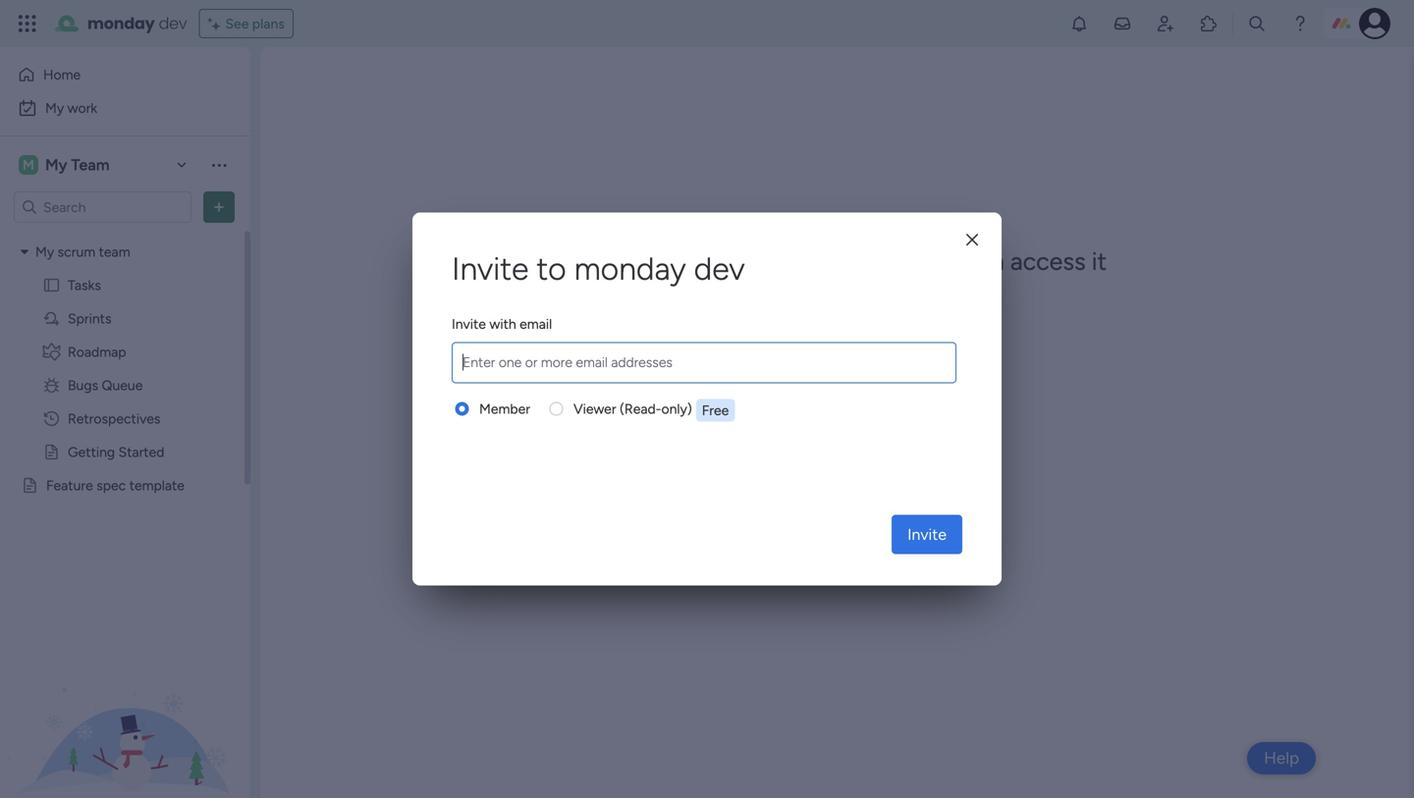 Task type: describe. For each thing, give the bounding box(es) containing it.
inbox image
[[1113, 14, 1132, 33]]

viewer
[[574, 401, 616, 418]]

this board is private. only members can access it
[[568, 247, 1107, 276]]

help image
[[1291, 14, 1310, 33]]

Enter one or more email addresses text field
[[457, 343, 952, 383]]

invite button
[[892, 515, 963, 554]]

see
[[225, 15, 249, 32]]

private.
[[712, 247, 793, 276]]

feature
[[46, 477, 93, 494]]

home link
[[12, 59, 211, 90]]

queue
[[102, 377, 143, 394]]

notifications image
[[1070, 14, 1089, 33]]

this
[[568, 247, 612, 276]]

getting
[[68, 444, 115, 461]]

workspace image
[[19, 154, 38, 176]]

Search in workspace field
[[41, 196, 164, 219]]

getting started
[[68, 444, 164, 461]]

retrospectives
[[68, 411, 160, 427]]

caret down image
[[21, 245, 28, 259]]

team
[[71, 156, 110, 174]]

bugs
[[68, 377, 98, 394]]

close image
[[966, 233, 978, 247]]

board
[[618, 247, 683, 276]]

help button
[[1247, 743, 1316, 775]]

it
[[1092, 247, 1107, 276]]

member
[[479, 401, 530, 418]]

members
[[856, 247, 959, 276]]

roadmap
[[68, 344, 126, 360]]

sprints
[[68, 310, 111, 327]]

template
[[129, 477, 185, 494]]

see plans button
[[199, 9, 294, 38]]

my scrum team
[[35, 244, 130, 260]]

only
[[799, 247, 850, 276]]

bugs queue
[[68, 377, 143, 394]]

invite with email
[[452, 316, 552, 333]]

plans
[[252, 15, 285, 32]]

home
[[43, 66, 81, 83]]

my for my team
[[45, 156, 67, 174]]

help
[[1264, 748, 1299, 769]]

invite for invite
[[908, 525, 947, 544]]

1 vertical spatial dev
[[694, 250, 745, 288]]

0 vertical spatial monday
[[87, 12, 155, 34]]

with
[[489, 316, 516, 333]]

m
[[23, 157, 34, 173]]

monday dev
[[87, 12, 187, 34]]

to
[[537, 250, 566, 288]]

my for my scrum team
[[35, 244, 54, 260]]

workspace selection element
[[19, 153, 113, 177]]

apps image
[[1199, 14, 1219, 33]]

see plans
[[225, 15, 285, 32]]

feature spec template
[[46, 477, 185, 494]]



Task type: locate. For each thing, give the bounding box(es) containing it.
list box
[[0, 231, 250, 768]]

invite for invite to monday dev
[[452, 250, 529, 288]]

monday left is
[[574, 250, 686, 288]]

public board image for getting started
[[42, 443, 61, 462]]

my inside workspace selection element
[[45, 156, 67, 174]]

1 vertical spatial invite
[[452, 316, 486, 333]]

1 vertical spatial lottie animation element
[[0, 600, 250, 798]]

invite to monday dev
[[452, 250, 745, 288]]

(read-
[[620, 401, 661, 418]]

can
[[965, 247, 1004, 276]]

home option
[[12, 59, 211, 90]]

1 horizontal spatial dev
[[694, 250, 745, 288]]

only)
[[661, 401, 692, 418]]

1 vertical spatial monday
[[574, 250, 686, 288]]

monday up "home" option
[[87, 12, 155, 34]]

my
[[45, 100, 64, 116], [45, 156, 67, 174], [35, 244, 54, 260]]

dev right board
[[694, 250, 745, 288]]

2 vertical spatial my
[[35, 244, 54, 260]]

my for my work
[[45, 100, 64, 116]]

free
[[702, 402, 729, 419]]

my work option
[[12, 92, 211, 124]]

search everything image
[[1247, 14, 1267, 33]]

1 horizontal spatial monday
[[574, 250, 686, 288]]

public board image
[[42, 276, 61, 295]]

0 horizontal spatial dev
[[159, 12, 187, 34]]

viewer (read-only)
[[574, 401, 692, 418]]

team
[[99, 244, 130, 260]]

select product image
[[18, 14, 37, 33]]

my right caret down icon
[[35, 244, 54, 260]]

public board image up feature
[[42, 443, 61, 462]]

1 horizontal spatial lottie animation element
[[568, 280, 1019, 477]]

dev left see
[[159, 12, 187, 34]]

list box containing my scrum team
[[0, 231, 250, 768]]

my work link
[[12, 92, 211, 124]]

0 vertical spatial invite
[[452, 250, 529, 288]]

0 vertical spatial lottie animation element
[[568, 280, 1019, 477]]

1 vertical spatial public board image
[[21, 476, 39, 495]]

invite members image
[[1156, 14, 1176, 33]]

lottie animation element
[[568, 280, 1019, 477], [0, 600, 250, 798]]

monday
[[87, 12, 155, 34], [574, 250, 686, 288]]

my team
[[45, 156, 110, 174]]

my inside list box
[[35, 244, 54, 260]]

invite for invite with email
[[452, 316, 486, 333]]

invite
[[452, 250, 529, 288], [452, 316, 486, 333], [908, 525, 947, 544]]

my inside "my work" option
[[45, 100, 64, 116]]

public board image for feature spec template
[[21, 476, 39, 495]]

my right workspace "icon"
[[45, 156, 67, 174]]

1 vertical spatial my
[[45, 156, 67, 174]]

my left work
[[45, 100, 64, 116]]

invite inside button
[[908, 525, 947, 544]]

0 vertical spatial public board image
[[42, 443, 61, 462]]

2 vertical spatial invite
[[908, 525, 947, 544]]

my work
[[45, 100, 97, 116]]

spec
[[96, 477, 126, 494]]

0 vertical spatial dev
[[159, 12, 187, 34]]

started
[[118, 444, 164, 461]]

tasks
[[68, 277, 101, 294]]

public board image left feature
[[21, 476, 39, 495]]

email
[[520, 316, 552, 333]]

is
[[689, 247, 706, 276]]

1 horizontal spatial public board image
[[42, 443, 61, 462]]

access
[[1011, 247, 1086, 276]]

0 horizontal spatial public board image
[[21, 476, 39, 495]]

scrum
[[58, 244, 95, 260]]

lottie animation image
[[0, 600, 250, 798]]

dev
[[159, 12, 187, 34], [694, 250, 745, 288]]

option
[[0, 234, 250, 238]]

work
[[67, 100, 97, 116]]

0 horizontal spatial lottie animation element
[[0, 600, 250, 798]]

0 vertical spatial my
[[45, 100, 64, 116]]

maria williams image
[[1359, 8, 1391, 39]]

public board image
[[42, 443, 61, 462], [21, 476, 39, 495]]

0 horizontal spatial monday
[[87, 12, 155, 34]]



Task type: vqa. For each thing, say whether or not it's contained in the screenshot.
Role
no



